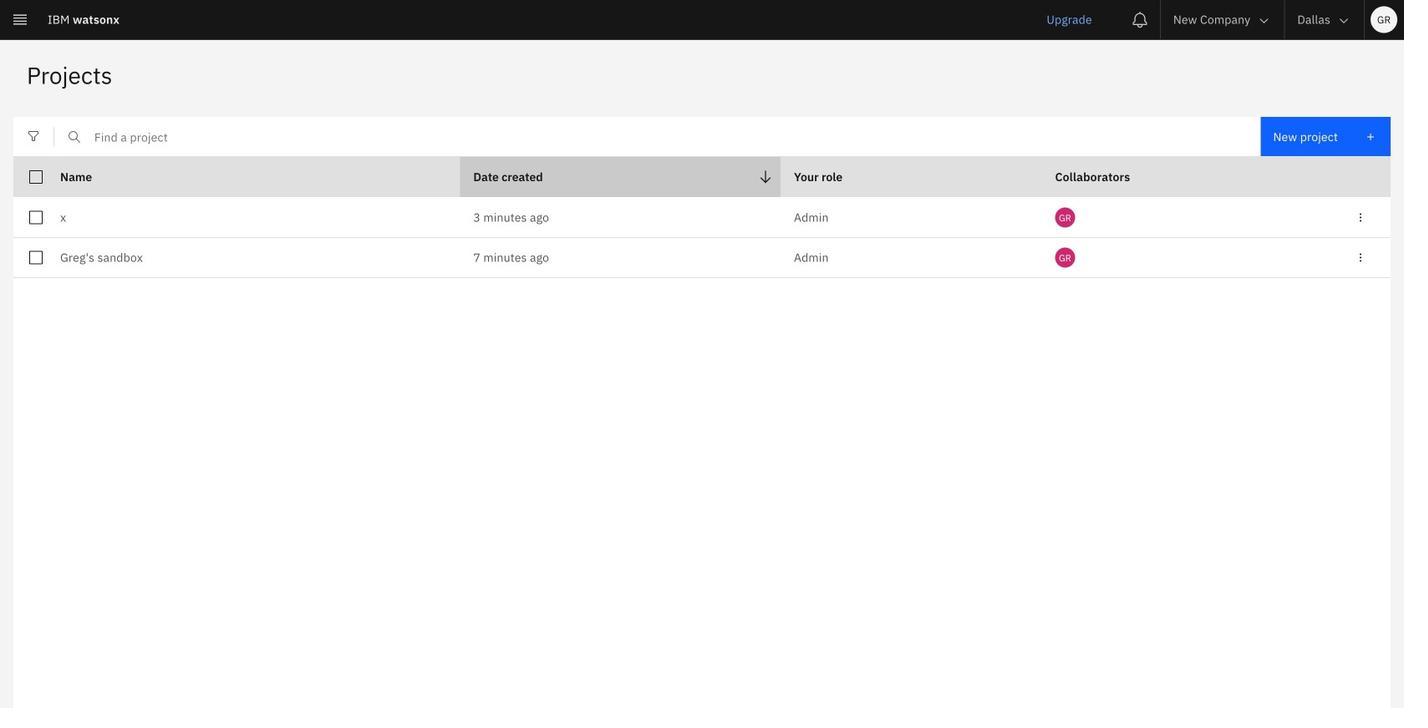 Task type: locate. For each thing, give the bounding box(es) containing it.
arrow image
[[1257, 14, 1271, 27]]

Find a project text field
[[54, 117, 1261, 157]]

selected project c51725da-0f5a-461c-aac5-92dc28a0a9f8 element
[[27, 248, 43, 268]]

None search field
[[54, 117, 1261, 157]]



Task type: describe. For each thing, give the bounding box(es) containing it.
notifications image
[[1132, 11, 1148, 28]]

none search field inside projects list table toolbar element
[[54, 117, 1261, 157]]

open and close list of options image
[[1354, 211, 1367, 224]]

select all rows in the table element
[[27, 167, 43, 187]]

global navigation element
[[0, 0, 1404, 709]]

arrow image
[[1337, 14, 1351, 27]]

selected project 899d65d3-7d56-4b43-95e3-de3df5985b5a element
[[27, 208, 43, 228]]

open and close list of options image
[[1354, 251, 1367, 265]]

projects list table toolbar element
[[13, 116, 1391, 158]]



Task type: vqa. For each thing, say whether or not it's contained in the screenshot.
selected project c51725da-0f5a-461c-aac5-92dc28a0a9f8 element
yes



